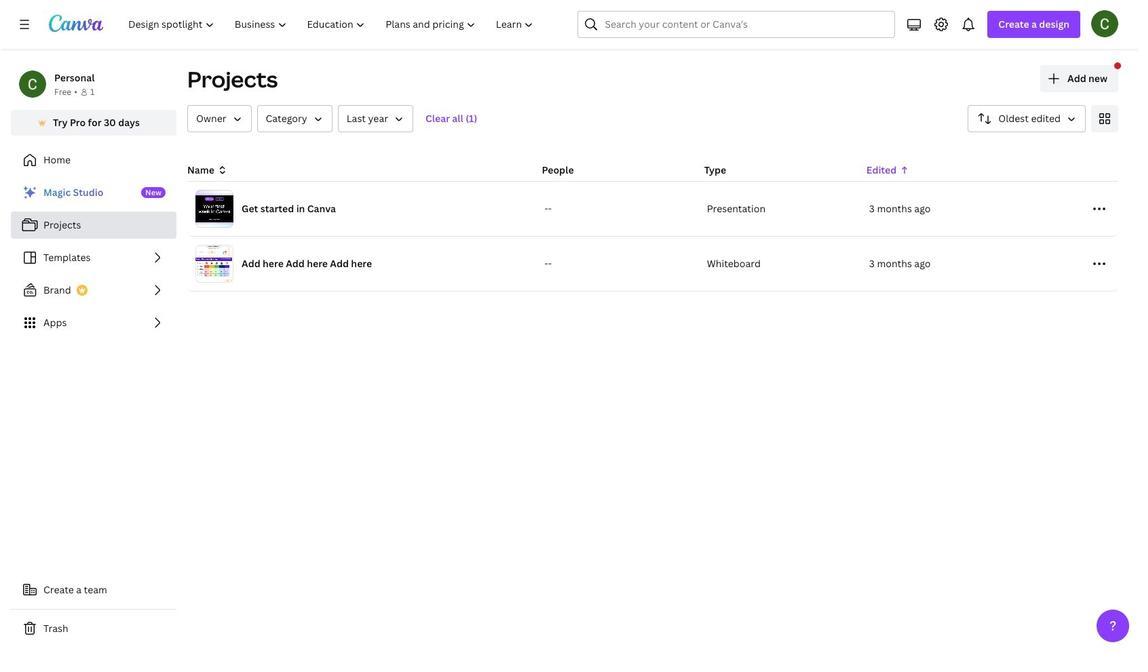 Task type: vqa. For each thing, say whether or not it's contained in the screenshot.
Category button
yes



Task type: locate. For each thing, give the bounding box(es) containing it.
None search field
[[578, 11, 896, 38]]

Owner button
[[187, 105, 252, 132]]

christina overa image
[[1092, 10, 1119, 37]]

list
[[11, 179, 177, 337]]

Search search field
[[605, 12, 869, 37]]



Task type: describe. For each thing, give the bounding box(es) containing it.
Category button
[[257, 105, 332, 132]]

top level navigation element
[[119, 11, 545, 38]]

Date modified button
[[338, 105, 413, 132]]

Sort by button
[[968, 105, 1086, 132]]



